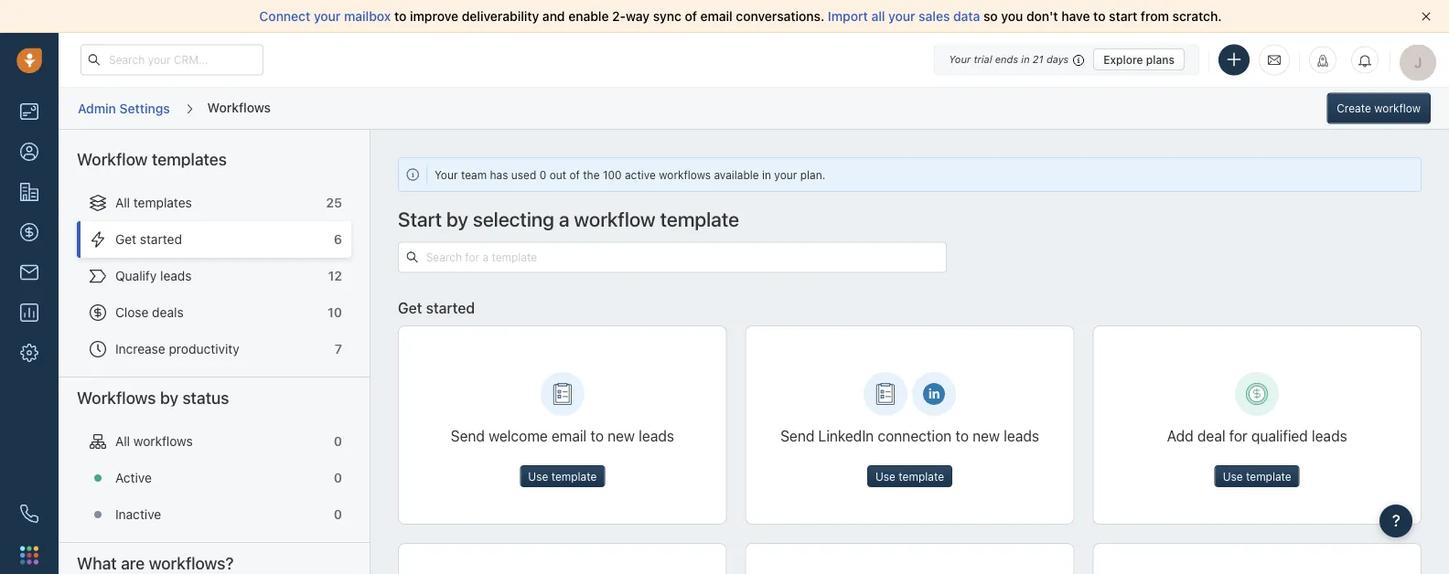 Task type: vqa. For each thing, say whether or not it's contained in the screenshot.
Classic sequence executes
no



Task type: describe. For each thing, give the bounding box(es) containing it.
use template for email
[[528, 470, 597, 483]]

use template button for for
[[1215, 466, 1300, 488]]

workflows?
[[149, 554, 234, 574]]

connect your mailbox to improve deliverability and enable 2-way sync of email conversations. import all your sales data so you don't have to start from scratch.
[[259, 9, 1222, 24]]

team
[[461, 168, 487, 181]]

Search your CRM... text field
[[81, 44, 263, 75]]

don't
[[1026, 9, 1058, 24]]

template up 'search for a template' text field
[[660, 207, 739, 231]]

2 horizontal spatial your
[[888, 9, 915, 24]]

sales
[[919, 9, 950, 24]]

sync
[[653, 9, 681, 24]]

by for start
[[446, 207, 468, 231]]

0 vertical spatial workflows
[[659, 168, 711, 181]]

new for email
[[608, 428, 635, 445]]

get
[[398, 299, 422, 317]]

7
[[335, 342, 342, 357]]

get started
[[398, 299, 475, 317]]

deal
[[1198, 428, 1226, 445]]

settings
[[119, 100, 170, 116]]

a
[[559, 207, 570, 231]]

what are workflows?
[[77, 554, 234, 574]]

you
[[1001, 9, 1023, 24]]

enable
[[568, 9, 609, 24]]

your team has used 0 out of the 100 active workflows available in your plan.
[[435, 168, 825, 181]]

use template for for
[[1223, 470, 1292, 483]]

explore
[[1104, 53, 1143, 66]]

use template for connection
[[876, 470, 944, 483]]

from
[[1141, 9, 1169, 24]]

new for connection
[[973, 428, 1000, 445]]

close
[[115, 305, 149, 320]]

are
[[121, 554, 145, 574]]

send for send linkedin connection to new leads
[[780, 428, 815, 445]]

templates for all templates
[[133, 195, 192, 210]]

1 horizontal spatial in
[[1021, 54, 1030, 65]]

way
[[626, 9, 650, 24]]

your for your team has used 0 out of the 100 active workflows available in your plan.
[[435, 168, 458, 181]]

close deals
[[115, 305, 184, 320]]

workflows by status
[[77, 388, 229, 408]]

0 vertical spatial email
[[700, 9, 733, 24]]

and
[[542, 9, 565, 24]]

scratch.
[[1173, 9, 1222, 24]]

Search for a template text field
[[419, 249, 939, 266]]

out
[[550, 168, 566, 181]]

freshworks switcher image
[[20, 546, 38, 565]]

mailbox
[[344, 9, 391, 24]]

active
[[115, 471, 152, 486]]

used
[[511, 168, 536, 181]]

import
[[828, 9, 868, 24]]

connect your mailbox link
[[259, 9, 394, 24]]

improve
[[410, 9, 458, 24]]

0 horizontal spatial of
[[569, 168, 580, 181]]

selecting
[[473, 207, 554, 231]]

conversations.
[[736, 9, 825, 24]]

use for email
[[528, 470, 548, 483]]

0 horizontal spatial your
[[314, 9, 341, 24]]

qualify leads
[[115, 269, 192, 284]]

100
[[603, 168, 622, 181]]

0 horizontal spatial email
[[552, 428, 587, 445]]

send welcome email to new leads
[[451, 428, 674, 445]]

started
[[426, 299, 475, 317]]

admin settings
[[78, 100, 170, 116]]

days
[[1047, 54, 1069, 65]]

plans
[[1146, 53, 1175, 66]]

workflow
[[77, 150, 148, 169]]

productivity
[[169, 342, 239, 357]]

all workflows
[[115, 434, 193, 449]]

1 horizontal spatial of
[[685, 9, 697, 24]]

create workflow button
[[1327, 93, 1431, 124]]

workflow templates
[[77, 150, 227, 169]]

have
[[1062, 9, 1090, 24]]

qualify
[[115, 269, 157, 284]]

plan.
[[800, 168, 825, 181]]

workflows for workflows
[[207, 100, 271, 115]]



Task type: locate. For each thing, give the bounding box(es) containing it.
linkedin
[[818, 428, 874, 445]]

send email image
[[1268, 52, 1281, 68]]

1 vertical spatial in
[[762, 168, 771, 181]]

welcome
[[489, 428, 548, 445]]

0 horizontal spatial use
[[528, 470, 548, 483]]

the
[[583, 168, 600, 181]]

explore plans link
[[1093, 48, 1185, 70]]

create workflow
[[1337, 102, 1421, 115]]

1 use from the left
[[528, 470, 548, 483]]

in left "21"
[[1021, 54, 1030, 65]]

1 horizontal spatial use template
[[876, 470, 944, 483]]

your left team
[[435, 168, 458, 181]]

0 vertical spatial templates
[[152, 150, 227, 169]]

1 horizontal spatial new
[[973, 428, 1000, 445]]

phone image
[[20, 505, 38, 523]]

all
[[115, 195, 130, 210], [115, 434, 130, 449]]

0 vertical spatial by
[[446, 207, 468, 231]]

use template down send linkedin connection to new leads
[[876, 470, 944, 483]]

of
[[685, 9, 697, 24], [569, 168, 580, 181]]

1 all from the top
[[115, 195, 130, 210]]

all for all templates
[[115, 195, 130, 210]]

workflows right active
[[659, 168, 711, 181]]

to for send linkedin connection to new leads
[[956, 428, 969, 445]]

workflows for workflows by status
[[77, 388, 156, 408]]

start
[[1109, 9, 1137, 24]]

all up active
[[115, 434, 130, 449]]

status
[[182, 388, 229, 408]]

your
[[314, 9, 341, 24], [888, 9, 915, 24], [774, 168, 797, 181]]

increase productivity
[[115, 342, 239, 357]]

1 vertical spatial templates
[[133, 195, 192, 210]]

use template button down "send welcome email to new leads"
[[520, 466, 605, 488]]

use template button down add deal for qualified leads
[[1215, 466, 1300, 488]]

12
[[328, 269, 342, 284]]

all
[[871, 9, 885, 24]]

workflows down search your crm... text field
[[207, 100, 271, 115]]

1 horizontal spatial use template button
[[867, 466, 952, 488]]

use
[[528, 470, 548, 483], [876, 470, 896, 483], [1223, 470, 1243, 483]]

0 horizontal spatial use template
[[528, 470, 597, 483]]

1 horizontal spatial your
[[949, 54, 971, 65]]

your
[[949, 54, 971, 65], [435, 168, 458, 181]]

in
[[1021, 54, 1030, 65], [762, 168, 771, 181]]

1 new from the left
[[608, 428, 635, 445]]

2 use template from the left
[[876, 470, 944, 483]]

use template down "send welcome email to new leads"
[[528, 470, 597, 483]]

0 horizontal spatial workflows
[[133, 434, 193, 449]]

workflows down 'workflows by status'
[[133, 434, 193, 449]]

by for workflows
[[160, 388, 178, 408]]

to for connect your mailbox to improve deliverability and enable 2-way sync of email conversations. import all your sales data so you don't have to start from scratch.
[[394, 9, 407, 24]]

all templates
[[115, 195, 192, 210]]

available
[[714, 168, 759, 181]]

of right sync
[[685, 9, 697, 24]]

close image
[[1422, 12, 1431, 21]]

0 vertical spatial all
[[115, 195, 130, 210]]

1 horizontal spatial send
[[780, 428, 815, 445]]

new
[[608, 428, 635, 445], [973, 428, 1000, 445]]

workflows
[[659, 168, 711, 181], [133, 434, 193, 449]]

2-
[[612, 9, 626, 24]]

your left mailbox
[[314, 9, 341, 24]]

3 use template button from the left
[[1215, 466, 1300, 488]]

admin settings link
[[77, 94, 171, 123]]

3 use from the left
[[1223, 470, 1243, 483]]

0 vertical spatial in
[[1021, 54, 1030, 65]]

0 horizontal spatial by
[[160, 388, 178, 408]]

2 send from the left
[[780, 428, 815, 445]]

email
[[700, 9, 733, 24], [552, 428, 587, 445]]

by left status at the left bottom
[[160, 388, 178, 408]]

deals
[[152, 305, 184, 320]]

email right sync
[[700, 9, 733, 24]]

0 for all workflows
[[334, 434, 342, 449]]

connect
[[259, 9, 310, 24]]

0 horizontal spatial workflows
[[77, 388, 156, 408]]

1 vertical spatial of
[[569, 168, 580, 181]]

what
[[77, 554, 117, 574]]

deliverability
[[462, 9, 539, 24]]

connection
[[878, 428, 952, 445]]

data
[[953, 9, 980, 24]]

1 horizontal spatial by
[[446, 207, 468, 231]]

21
[[1033, 54, 1044, 65]]

use template button for email
[[520, 466, 605, 488]]

0 horizontal spatial use template button
[[520, 466, 605, 488]]

workflows down increase
[[77, 388, 156, 408]]

admin
[[78, 100, 116, 116]]

template down connection
[[899, 470, 944, 483]]

0 vertical spatial your
[[949, 54, 971, 65]]

workflow right create
[[1374, 102, 1421, 115]]

1 vertical spatial workflows
[[133, 434, 193, 449]]

workflows
[[207, 100, 271, 115], [77, 388, 156, 408]]

2 horizontal spatial use
[[1223, 470, 1243, 483]]

templates up all templates at top left
[[152, 150, 227, 169]]

inactive
[[115, 507, 161, 522]]

template
[[660, 207, 739, 231], [551, 470, 597, 483], [899, 470, 944, 483], [1246, 470, 1292, 483]]

of left the
[[569, 168, 580, 181]]

2 use from the left
[[876, 470, 896, 483]]

to for send welcome email to new leads
[[590, 428, 604, 445]]

0 horizontal spatial in
[[762, 168, 771, 181]]

your left 'plan.'
[[774, 168, 797, 181]]

use down "welcome"
[[528, 470, 548, 483]]

qualified
[[1252, 428, 1308, 445]]

0 horizontal spatial workflow
[[574, 207, 656, 231]]

template for add deal for qualified leads
[[1246, 470, 1292, 483]]

explore plans
[[1104, 53, 1175, 66]]

1 vertical spatial by
[[160, 388, 178, 408]]

10
[[328, 305, 342, 320]]

1 horizontal spatial use
[[876, 470, 896, 483]]

active
[[625, 168, 656, 181]]

in right available
[[762, 168, 771, 181]]

templates
[[152, 150, 227, 169], [133, 195, 192, 210]]

by right start on the left top of the page
[[446, 207, 468, 231]]

25
[[326, 195, 342, 210]]

use template button for connection
[[867, 466, 952, 488]]

use template
[[528, 470, 597, 483], [876, 470, 944, 483], [1223, 470, 1292, 483]]

start
[[398, 207, 442, 231]]

2 new from the left
[[973, 428, 1000, 445]]

for
[[1229, 428, 1248, 445]]

1 vertical spatial workflow
[[574, 207, 656, 231]]

1 horizontal spatial email
[[700, 9, 733, 24]]

add
[[1167, 428, 1194, 445]]

your left trial
[[949, 54, 971, 65]]

1 use template button from the left
[[520, 466, 605, 488]]

to right mailbox
[[394, 9, 407, 24]]

2 horizontal spatial use template button
[[1215, 466, 1300, 488]]

has
[[490, 168, 508, 181]]

import all your sales data link
[[828, 9, 984, 24]]

2 use template button from the left
[[867, 466, 952, 488]]

add deal for qualified leads
[[1167, 428, 1347, 445]]

to left start on the top of page
[[1093, 9, 1106, 24]]

to right connection
[[956, 428, 969, 445]]

what's new image
[[1317, 54, 1329, 67]]

use for for
[[1223, 470, 1243, 483]]

trial
[[974, 54, 992, 65]]

send for send welcome email to new leads
[[451, 428, 485, 445]]

2 horizontal spatial use template
[[1223, 470, 1292, 483]]

send linkedin connection to new leads
[[780, 428, 1039, 445]]

workflow
[[1374, 102, 1421, 115], [574, 207, 656, 231]]

send left "welcome"
[[451, 428, 485, 445]]

1 vertical spatial your
[[435, 168, 458, 181]]

use for connection
[[876, 470, 896, 483]]

0 horizontal spatial send
[[451, 428, 485, 445]]

workflow inside button
[[1374, 102, 1421, 115]]

0 horizontal spatial new
[[608, 428, 635, 445]]

all down workflow on the top left
[[115, 195, 130, 210]]

your right all
[[888, 9, 915, 24]]

0 for active
[[334, 471, 342, 486]]

0 for inactive
[[334, 507, 342, 522]]

workflow down 100
[[574, 207, 656, 231]]

use down send linkedin connection to new leads
[[876, 470, 896, 483]]

0 vertical spatial of
[[685, 9, 697, 24]]

1 vertical spatial email
[[552, 428, 587, 445]]

template for send welcome email to new leads
[[551, 470, 597, 483]]

create
[[1337, 102, 1371, 115]]

0 vertical spatial workflows
[[207, 100, 271, 115]]

increase
[[115, 342, 165, 357]]

email right "welcome"
[[552, 428, 587, 445]]

so
[[984, 9, 998, 24]]

templates for workflow templates
[[152, 150, 227, 169]]

1 send from the left
[[451, 428, 485, 445]]

1 horizontal spatial your
[[774, 168, 797, 181]]

0
[[539, 168, 546, 181], [334, 434, 342, 449], [334, 471, 342, 486], [334, 507, 342, 522]]

template down 'qualified'
[[1246, 470, 1292, 483]]

send
[[451, 428, 485, 445], [780, 428, 815, 445]]

all for all workflows
[[115, 434, 130, 449]]

templates down workflow templates
[[133, 195, 192, 210]]

template down "send welcome email to new leads"
[[551, 470, 597, 483]]

to
[[394, 9, 407, 24], [1093, 9, 1106, 24], [590, 428, 604, 445], [956, 428, 969, 445]]

create workflow link
[[1327, 93, 1431, 124]]

to right "welcome"
[[590, 428, 604, 445]]

1 horizontal spatial workflows
[[207, 100, 271, 115]]

1 vertical spatial all
[[115, 434, 130, 449]]

leads
[[160, 269, 192, 284], [639, 428, 674, 445], [1004, 428, 1039, 445], [1312, 428, 1347, 445]]

use template down add deal for qualified leads
[[1223, 470, 1292, 483]]

1 use template from the left
[[528, 470, 597, 483]]

your trial ends in 21 days
[[949, 54, 1069, 65]]

0 vertical spatial workflow
[[1374, 102, 1421, 115]]

1 vertical spatial workflows
[[77, 388, 156, 408]]

phone element
[[11, 496, 48, 532]]

your for your trial ends in 21 days
[[949, 54, 971, 65]]

use template button down send linkedin connection to new leads
[[867, 466, 952, 488]]

3 use template from the left
[[1223, 470, 1292, 483]]

template for send linkedin connection to new leads
[[899, 470, 944, 483]]

start by selecting a workflow template
[[398, 207, 739, 231]]

1 horizontal spatial workflows
[[659, 168, 711, 181]]

use template button
[[520, 466, 605, 488], [867, 466, 952, 488], [1215, 466, 1300, 488]]

0 horizontal spatial your
[[435, 168, 458, 181]]

ends
[[995, 54, 1018, 65]]

send left linkedin
[[780, 428, 815, 445]]

1 horizontal spatial workflow
[[1374, 102, 1421, 115]]

2 all from the top
[[115, 434, 130, 449]]

use down "for"
[[1223, 470, 1243, 483]]



